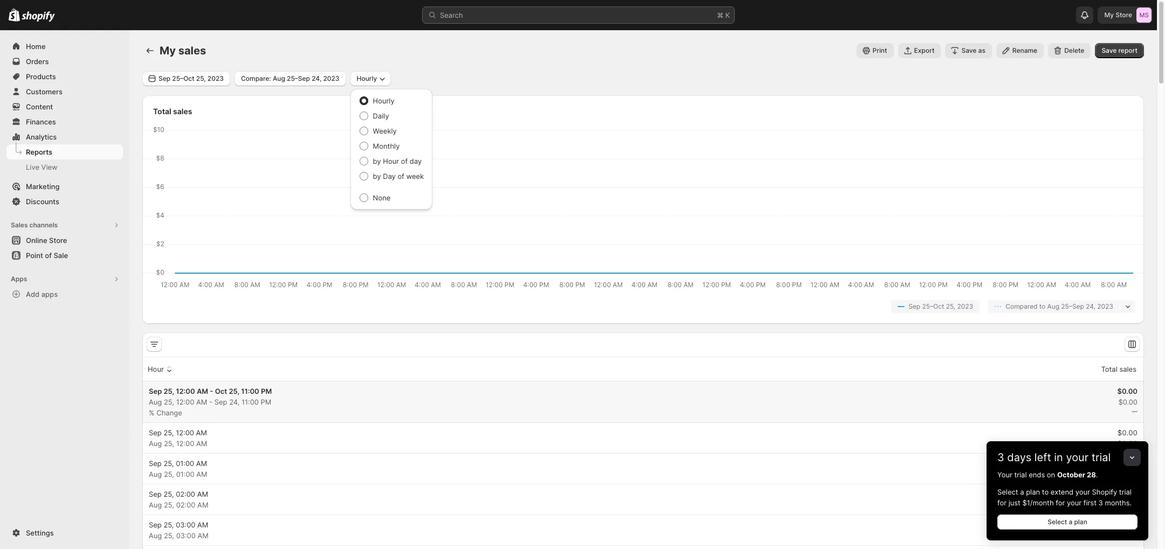 Task type: describe. For each thing, give the bounding box(es) containing it.
hour inside button
[[148, 365, 164, 374]]

sep inside the sep 25, 12:00 am aug 25, 12:00 am
[[149, 429, 162, 438]]

left
[[1035, 452, 1052, 465]]

hour button
[[146, 359, 176, 380]]

save for save as
[[962, 46, 977, 54]]

sep 25, 12:00 am aug 25, 12:00 am
[[149, 429, 207, 448]]

select a plan to extend your shopify trial for just $1/month for your first 3 months.
[[998, 488, 1133, 508]]

orders
[[26, 57, 49, 66]]

save as
[[962, 46, 986, 54]]

channels
[[29, 221, 58, 229]]

0 vertical spatial to
[[1040, 303, 1046, 311]]

3 12:00 from the top
[[176, 429, 194, 438]]

point
[[26, 251, 43, 260]]

apps button
[[6, 272, 123, 287]]

day
[[410, 157, 422, 166]]

my store image
[[1137, 8, 1152, 23]]

2 for from the left
[[1057, 499, 1066, 508]]

export button
[[899, 43, 942, 58]]

1 vertical spatial 25–sep
[[1062, 303, 1085, 311]]

shopify image
[[9, 9, 20, 22]]

my for my sales
[[160, 44, 176, 57]]

1 12:00 from the top
[[176, 387, 195, 396]]

compare: aug 25–sep 24, 2023
[[241, 74, 340, 83]]

1 vertical spatial hourly
[[373, 97, 395, 105]]

sep inside sep 25, 02:00 am aug 25, 02:00 am
[[149, 490, 162, 499]]

1 11:00 from the top
[[241, 387, 259, 396]]

aug inside sep 25, 01:00 am aug 25, 01:00 am
[[149, 470, 162, 479]]

point of sale button
[[0, 248, 129, 263]]

aug inside sep 25, 12:00 am - oct 25, 11:00 pm aug 25, 12:00 am - sep 24, 11:00 pm % change
[[149, 398, 162, 407]]

orders link
[[6, 54, 123, 69]]

on
[[1048, 471, 1056, 480]]

sep 25–oct 25, 2023 button
[[142, 71, 230, 86]]

by for by hour of day
[[373, 157, 381, 166]]

months.
[[1106, 499, 1133, 508]]

sep 25, 03:00 am aug 25, 03:00 am
[[149, 521, 209, 541]]

$0.00 $0.00 for aug 25, 12:00 am
[[1118, 429, 1138, 448]]

ends
[[1030, 471, 1046, 480]]

oct
[[215, 387, 227, 396]]

reports
[[26, 148, 52, 156]]

3 days left in your trial button
[[987, 442, 1149, 465]]

add apps
[[26, 290, 58, 299]]

plan for select a plan to extend your shopify trial for just $1/month for your first 3 months.
[[1027, 488, 1041, 497]]

live view link
[[6, 160, 123, 175]]

products link
[[6, 69, 123, 84]]

customers link
[[6, 84, 123, 99]]

1 02:00 from the top
[[176, 490, 195, 499]]

2023 inside compare: aug 25–sep 24, 2023 dropdown button
[[323, 74, 340, 83]]

sep 25–oct 25, 2023 inside dropdown button
[[159, 74, 224, 83]]

point of sale
[[26, 251, 68, 260]]

your
[[998, 471, 1013, 480]]

4 12:00 from the top
[[176, 440, 194, 448]]

live
[[26, 163, 39, 172]]

online store
[[26, 236, 67, 245]]

delete
[[1065, 46, 1085, 54]]

1 vertical spatial sales
[[173, 107, 192, 116]]

1 for from the left
[[998, 499, 1007, 508]]

$0.00 $0.00 for aug 25, 02:00 am
[[1118, 490, 1138, 510]]

week
[[407, 172, 424, 181]]

3 inside "select a plan to extend your shopify trial for just $1/month for your first 3 months."
[[1099, 499, 1104, 508]]

%
[[149, 409, 155, 418]]

compared
[[1006, 303, 1038, 311]]

report
[[1119, 46, 1138, 54]]

analytics link
[[6, 129, 123, 145]]

add
[[26, 290, 40, 299]]

total sales button
[[1090, 359, 1139, 380]]

24, inside sep 25, 12:00 am - oct 25, 11:00 pm aug 25, 12:00 am - sep 24, 11:00 pm % change
[[229, 398, 240, 407]]

⌘
[[718, 11, 724, 19]]

0 vertical spatial total sales
[[153, 107, 192, 116]]

analytics
[[26, 133, 57, 141]]

online store button
[[0, 233, 129, 248]]

discounts
[[26, 197, 59, 206]]

sale
[[54, 251, 68, 260]]

.
[[1097, 471, 1099, 480]]

1 vertical spatial -
[[209, 398, 213, 407]]

online
[[26, 236, 47, 245]]

online store link
[[6, 233, 123, 248]]

print
[[873, 46, 888, 54]]

export
[[915, 46, 935, 54]]

search
[[440, 11, 463, 19]]

select for select a plan to extend your shopify trial for just $1/month for your first 3 months.
[[998, 488, 1019, 497]]

1 01:00 from the top
[[176, 460, 194, 468]]

as
[[979, 46, 986, 54]]

marketing link
[[6, 179, 123, 194]]

1 03:00 from the top
[[176, 521, 196, 530]]

sep 25, 01:00 am aug 25, 01:00 am
[[149, 460, 208, 479]]

of inside button
[[45, 251, 52, 260]]

select for select a plan
[[1048, 518, 1068, 527]]

0 vertical spatial sales
[[178, 44, 206, 57]]

rename
[[1013, 46, 1038, 54]]

hourly button
[[350, 71, 391, 86]]

store for online store
[[49, 236, 67, 245]]

just
[[1009, 499, 1021, 508]]

sep 25, 02:00 am aug 25, 02:00 am
[[149, 490, 209, 510]]

of for day
[[401, 157, 408, 166]]

add apps button
[[6, 287, 123, 302]]

$0.00 $0.00 for aug 25, 01:00 am
[[1118, 460, 1138, 479]]

0 vertical spatial -
[[210, 387, 213, 396]]

sales
[[11, 221, 28, 229]]

1 horizontal spatial 25–oct
[[923, 303, 945, 311]]

extend
[[1051, 488, 1074, 497]]

compare: aug 25–sep 24, 2023 button
[[235, 71, 346, 86]]

rename button
[[997, 43, 1045, 58]]

home
[[26, 42, 46, 51]]

reports link
[[6, 145, 123, 160]]

25–sep inside compare: aug 25–sep 24, 2023 dropdown button
[[287, 74, 310, 83]]

0 vertical spatial pm
[[261, 387, 272, 396]]

aug inside dropdown button
[[273, 74, 285, 83]]

select a plan
[[1048, 518, 1088, 527]]



Task type: locate. For each thing, give the bounding box(es) containing it.
$1/month
[[1023, 499, 1055, 508]]

finances
[[26, 118, 56, 126]]

marketing
[[26, 182, 60, 191]]

days
[[1008, 452, 1032, 465]]

aug right compared
[[1048, 303, 1060, 311]]

0 vertical spatial 01:00
[[176, 460, 194, 468]]

your
[[1067, 452, 1089, 465], [1076, 488, 1091, 497], [1068, 499, 1082, 508]]

1 vertical spatial 25–oct
[[923, 303, 945, 311]]

0 horizontal spatial 25–sep
[[287, 74, 310, 83]]

sales inside button
[[1120, 365, 1137, 374]]

1 vertical spatial select
[[1048, 518, 1068, 527]]

aug
[[273, 74, 285, 83], [1048, 303, 1060, 311], [149, 398, 162, 407], [149, 440, 162, 448], [149, 470, 162, 479], [149, 501, 162, 510], [149, 532, 162, 541]]

save left as
[[962, 46, 977, 54]]

your trial ends on october 28 .
[[998, 471, 1099, 480]]

25–sep right compare:
[[287, 74, 310, 83]]

0 vertical spatial total
[[153, 107, 171, 116]]

aug down sep 25, 02:00 am aug 25, 02:00 am in the left of the page
[[149, 532, 162, 541]]

0 vertical spatial 3
[[998, 452, 1005, 465]]

0 horizontal spatial store
[[49, 236, 67, 245]]

aug inside 'sep 25, 03:00 am aug 25, 03:00 am'
[[149, 532, 162, 541]]

a for select a plan
[[1070, 518, 1073, 527]]

finances link
[[6, 114, 123, 129]]

2 12:00 from the top
[[176, 398, 194, 407]]

3 $0.00 $0.00 from the top
[[1118, 490, 1138, 510]]

2023
[[208, 74, 224, 83], [323, 74, 340, 83], [958, 303, 974, 311], [1098, 303, 1114, 311]]

of for week
[[398, 172, 405, 181]]

aug right compare:
[[273, 74, 285, 83]]

select down "select a plan to extend your shopify trial for just $1/month for your first 3 months."
[[1048, 518, 1068, 527]]

0 horizontal spatial for
[[998, 499, 1007, 508]]

1 vertical spatial your
[[1076, 488, 1091, 497]]

my store
[[1105, 11, 1133, 19]]

1 vertical spatial 03:00
[[176, 532, 196, 541]]

1 vertical spatial my
[[160, 44, 176, 57]]

1 vertical spatial to
[[1043, 488, 1049, 497]]

your up the first
[[1076, 488, 1091, 497]]

0 horizontal spatial sep 25–oct 25, 2023
[[159, 74, 224, 83]]

1 $0.00 $0.00 from the top
[[1118, 429, 1138, 448]]

store up sale
[[49, 236, 67, 245]]

0 horizontal spatial my
[[160, 44, 176, 57]]

to up $1/month
[[1043, 488, 1049, 497]]

sep inside sep 25, 01:00 am aug 25, 01:00 am
[[149, 460, 162, 468]]

a down "select a plan to extend your shopify trial for just $1/month for your first 3 months."
[[1070, 518, 1073, 527]]

shopify image
[[22, 11, 55, 22]]

1 vertical spatial store
[[49, 236, 67, 245]]

settings
[[26, 529, 54, 538]]

0 vertical spatial 11:00
[[241, 387, 259, 396]]

0 vertical spatial sep 25–oct 25, 2023
[[159, 74, 224, 83]]

by left "day" at the left of page
[[373, 172, 381, 181]]

trial up .
[[1092, 452, 1112, 465]]

your left the first
[[1068, 499, 1082, 508]]

0 horizontal spatial total
[[153, 107, 171, 116]]

select
[[998, 488, 1019, 497], [1048, 518, 1068, 527]]

1 horizontal spatial a
[[1070, 518, 1073, 527]]

24,
[[312, 74, 322, 83], [1087, 303, 1096, 311], [229, 398, 240, 407]]

0 vertical spatial 24,
[[312, 74, 322, 83]]

sales
[[178, 44, 206, 57], [173, 107, 192, 116], [1120, 365, 1137, 374]]

1 horizontal spatial 3
[[1099, 499, 1104, 508]]

compare:
[[241, 74, 271, 83]]

trial inside "select a plan to extend your shopify trial for just $1/month for your first 3 months."
[[1120, 488, 1132, 497]]

0 horizontal spatial a
[[1021, 488, 1025, 497]]

1 horizontal spatial my
[[1105, 11, 1115, 19]]

0 vertical spatial a
[[1021, 488, 1025, 497]]

0 vertical spatial your
[[1067, 452, 1089, 465]]

03:00
[[176, 521, 196, 530], [176, 532, 196, 541]]

$0.00 $0.00 right .
[[1118, 460, 1138, 479]]

-
[[210, 387, 213, 396], [209, 398, 213, 407]]

store inside button
[[49, 236, 67, 245]]

0 vertical spatial by
[[373, 157, 381, 166]]

0 vertical spatial 03:00
[[176, 521, 196, 530]]

2 by from the top
[[373, 172, 381, 181]]

content link
[[6, 99, 123, 114]]

trial right the your at the bottom right of page
[[1015, 471, 1028, 480]]

0 vertical spatial hour
[[383, 157, 399, 166]]

hourly inside dropdown button
[[357, 74, 377, 83]]

content
[[26, 103, 53, 111]]

0 vertical spatial my
[[1105, 11, 1115, 19]]

save for save report
[[1102, 46, 1118, 54]]

0 vertical spatial hourly
[[357, 74, 377, 83]]

aug down %
[[149, 440, 162, 448]]

select up just
[[998, 488, 1019, 497]]

0 horizontal spatial save
[[962, 46, 977, 54]]

aug inside the sep 25, 12:00 am aug 25, 12:00 am
[[149, 440, 162, 448]]

select inside "select a plan to extend your shopify trial for just $1/month for your first 3 months."
[[998, 488, 1019, 497]]

2 save from the left
[[1102, 46, 1118, 54]]

1 horizontal spatial 24,
[[312, 74, 322, 83]]

2 03:00 from the top
[[176, 532, 196, 541]]

total sales inside total sales button
[[1102, 365, 1137, 374]]

aug inside sep 25, 02:00 am aug 25, 02:00 am
[[149, 501, 162, 510]]

none
[[373, 194, 391, 202]]

$0.00 $0.00 down months.
[[1118, 521, 1138, 541]]

trial inside 3 days left in your trial dropdown button
[[1092, 452, 1112, 465]]

$0.00 $0.00 right "shopify"
[[1118, 490, 1138, 510]]

1 vertical spatial 02:00
[[176, 501, 196, 510]]

1 vertical spatial 11:00
[[242, 398, 259, 407]]

02:00 up 'sep 25, 03:00 am aug 25, 03:00 am'
[[176, 501, 196, 510]]

sep
[[159, 74, 171, 83], [909, 303, 921, 311], [149, 387, 162, 396], [215, 398, 227, 407], [149, 429, 162, 438], [149, 460, 162, 468], [149, 490, 162, 499], [149, 521, 162, 530]]

1 vertical spatial a
[[1070, 518, 1073, 527]]

shopify
[[1093, 488, 1118, 497]]

plan for select a plan
[[1075, 518, 1088, 527]]

for left just
[[998, 499, 1007, 508]]

print button
[[857, 43, 894, 58]]

⌘ k
[[718, 11, 731, 19]]

of left day
[[401, 157, 408, 166]]

of right "day" at the left of page
[[398, 172, 405, 181]]

2 01:00 from the top
[[176, 470, 195, 479]]

1 vertical spatial 24,
[[1087, 303, 1096, 311]]

of left sale
[[45, 251, 52, 260]]

24, inside compare: aug 25–sep 24, 2023 dropdown button
[[312, 74, 322, 83]]

aug up 'sep 25, 03:00 am aug 25, 03:00 am'
[[149, 501, 162, 510]]

live view
[[26, 163, 58, 172]]

1 horizontal spatial save
[[1102, 46, 1118, 54]]

01:00
[[176, 460, 194, 468], [176, 470, 195, 479]]

store left my store icon on the top right
[[1116, 11, 1133, 19]]

2 vertical spatial your
[[1068, 499, 1082, 508]]

plan up $1/month
[[1027, 488, 1041, 497]]

3
[[998, 452, 1005, 465], [1099, 499, 1104, 508]]

$0.00 $0.00
[[1118, 429, 1138, 448], [1118, 460, 1138, 479], [1118, 490, 1138, 510], [1118, 521, 1138, 541]]

for
[[998, 499, 1007, 508], [1057, 499, 1066, 508]]

daily
[[373, 112, 389, 120]]

02:00
[[176, 490, 195, 499], [176, 501, 196, 510]]

total inside button
[[1102, 365, 1118, 374]]

1 vertical spatial total
[[1102, 365, 1118, 374]]

3 up the your at the bottom right of page
[[998, 452, 1005, 465]]

1 vertical spatial pm
[[261, 398, 272, 407]]

2 horizontal spatial 24,
[[1087, 303, 1096, 311]]

your inside dropdown button
[[1067, 452, 1089, 465]]

28
[[1088, 471, 1097, 480]]

sales up no change image
[[1120, 365, 1137, 374]]

save inside save as button
[[962, 46, 977, 54]]

$0.00
[[1118, 387, 1138, 396], [1119, 398, 1138, 407], [1118, 429, 1138, 438], [1118, 440, 1138, 448], [1118, 460, 1138, 468], [1118, 470, 1138, 479], [1118, 490, 1138, 499], [1118, 501, 1138, 510], [1118, 521, 1138, 530], [1118, 532, 1138, 541]]

by day of week
[[373, 172, 424, 181]]

sep inside 'sep 25, 03:00 am aug 25, 03:00 am'
[[149, 521, 162, 530]]

0 vertical spatial store
[[1116, 11, 1133, 19]]

k
[[726, 11, 731, 19]]

plan down the first
[[1075, 518, 1088, 527]]

1 save from the left
[[962, 46, 977, 54]]

trial up months.
[[1120, 488, 1132, 497]]

1 vertical spatial of
[[398, 172, 405, 181]]

0 vertical spatial 25–sep
[[287, 74, 310, 83]]

home link
[[6, 39, 123, 54]]

to right compared
[[1040, 303, 1046, 311]]

by down monthly
[[373, 157, 381, 166]]

discounts link
[[6, 194, 123, 209]]

1 horizontal spatial sep 25–oct 25, 2023
[[909, 303, 974, 311]]

1 vertical spatial total sales
[[1102, 365, 1137, 374]]

0 horizontal spatial hour
[[148, 365, 164, 374]]

no change image
[[1132, 408, 1138, 417]]

aug up %
[[149, 398, 162, 407]]

a up just
[[1021, 488, 1025, 497]]

my sales
[[160, 44, 206, 57]]

view
[[41, 163, 58, 172]]

3 days left in your trial
[[998, 452, 1112, 465]]

delete button
[[1049, 43, 1092, 58]]

0 horizontal spatial total sales
[[153, 107, 192, 116]]

apps
[[11, 275, 27, 283]]

1 vertical spatial sep 25–oct 25, 2023
[[909, 303, 974, 311]]

2 vertical spatial trial
[[1120, 488, 1132, 497]]

3 days left in your trial element
[[987, 470, 1149, 541]]

to inside "select a plan to extend your shopify trial for just $1/month for your first 3 months."
[[1043, 488, 1049, 497]]

your up the "october"
[[1067, 452, 1089, 465]]

total sales up no change image
[[1102, 365, 1137, 374]]

hour
[[383, 157, 399, 166], [148, 365, 164, 374]]

sales channels button
[[6, 218, 123, 233]]

products
[[26, 72, 56, 81]]

3 right the first
[[1099, 499, 1104, 508]]

02:00 down sep 25, 01:00 am aug 25, 01:00 am
[[176, 490, 195, 499]]

$0.00 $0.00 for aug 25, 03:00 am
[[1118, 521, 1138, 541]]

my for my store
[[1105, 11, 1115, 19]]

1 horizontal spatial total
[[1102, 365, 1118, 374]]

0 vertical spatial of
[[401, 157, 408, 166]]

store for my store
[[1116, 11, 1133, 19]]

0 horizontal spatial trial
[[1015, 471, 1028, 480]]

a for select a plan to extend your shopify trial for just $1/month for your first 3 months.
[[1021, 488, 1025, 497]]

change
[[157, 409, 182, 418]]

2 vertical spatial 24,
[[229, 398, 240, 407]]

for down extend
[[1057, 499, 1066, 508]]

0 horizontal spatial plan
[[1027, 488, 1041, 497]]

in
[[1055, 452, 1064, 465]]

0 horizontal spatial select
[[998, 488, 1019, 497]]

1 vertical spatial by
[[373, 172, 381, 181]]

weekly
[[373, 127, 397, 135]]

01:00 up sep 25, 02:00 am aug 25, 02:00 am in the left of the page
[[176, 470, 195, 479]]

sep 25, 12:00 am - oct 25, 11:00 pm aug 25, 12:00 am - sep 24, 11:00 pm % change
[[149, 387, 272, 418]]

1 horizontal spatial for
[[1057, 499, 1066, 508]]

0 horizontal spatial 25–oct
[[172, 74, 195, 83]]

0 horizontal spatial 3
[[998, 452, 1005, 465]]

1 vertical spatial trial
[[1015, 471, 1028, 480]]

sales up sep 25–oct 25, 2023 dropdown button
[[178, 44, 206, 57]]

first
[[1084, 499, 1097, 508]]

aug up sep 25, 02:00 am aug 25, 02:00 am in the left of the page
[[149, 470, 162, 479]]

hour up "day" at the left of page
[[383, 157, 399, 166]]

trial
[[1092, 452, 1112, 465], [1015, 471, 1028, 480], [1120, 488, 1132, 497]]

compared to aug 25–sep 24, 2023
[[1006, 303, 1114, 311]]

2 02:00 from the top
[[176, 501, 196, 510]]

settings link
[[6, 526, 123, 541]]

3 inside dropdown button
[[998, 452, 1005, 465]]

save report button
[[1096, 43, 1145, 58]]

save report
[[1102, 46, 1138, 54]]

by for by day of week
[[373, 172, 381, 181]]

25–sep right compared
[[1062, 303, 1085, 311]]

sep inside dropdown button
[[159, 74, 171, 83]]

12:00
[[176, 387, 195, 396], [176, 398, 194, 407], [176, 429, 194, 438], [176, 440, 194, 448]]

october
[[1058, 471, 1086, 480]]

save as button
[[946, 43, 993, 58]]

my up sep 25–oct 25, 2023 dropdown button
[[160, 44, 176, 57]]

25–oct inside dropdown button
[[172, 74, 195, 83]]

0 vertical spatial 02:00
[[176, 490, 195, 499]]

11:00
[[241, 387, 259, 396], [242, 398, 259, 407]]

1 vertical spatial 01:00
[[176, 470, 195, 479]]

my left my store icon on the top right
[[1105, 11, 1115, 19]]

select a plan link
[[998, 515, 1138, 530]]

1 horizontal spatial plan
[[1075, 518, 1088, 527]]

0 vertical spatial trial
[[1092, 452, 1112, 465]]

customers
[[26, 87, 63, 96]]

plan inside "select a plan to extend your shopify trial for just $1/month for your first 3 months."
[[1027, 488, 1041, 497]]

1 horizontal spatial select
[[1048, 518, 1068, 527]]

save left report
[[1102, 46, 1118, 54]]

sales down sep 25–oct 25, 2023 dropdown button
[[173, 107, 192, 116]]

$0.00 $0.00 down no change image
[[1118, 429, 1138, 448]]

1 horizontal spatial hour
[[383, 157, 399, 166]]

by hour of day
[[373, 157, 422, 166]]

25, inside dropdown button
[[196, 74, 206, 83]]

1 vertical spatial plan
[[1075, 518, 1088, 527]]

1 horizontal spatial 25–sep
[[1062, 303, 1085, 311]]

2 11:00 from the top
[[242, 398, 259, 407]]

a inside "select a plan to extend your shopify trial for just $1/month for your first 3 months."
[[1021, 488, 1025, 497]]

1 horizontal spatial trial
[[1092, 452, 1112, 465]]

1 by from the top
[[373, 157, 381, 166]]

sales channels
[[11, 221, 58, 229]]

1 vertical spatial 3
[[1099, 499, 1104, 508]]

0 horizontal spatial 24,
[[229, 398, 240, 407]]

2 $0.00 $0.00 from the top
[[1118, 460, 1138, 479]]

0 vertical spatial plan
[[1027, 488, 1041, 497]]

2 vertical spatial sales
[[1120, 365, 1137, 374]]

hour up %
[[148, 365, 164, 374]]

total sales down sep 25–oct 25, 2023 dropdown button
[[153, 107, 192, 116]]

01:00 down the sep 25, 12:00 am aug 25, 12:00 am
[[176, 460, 194, 468]]

1 horizontal spatial store
[[1116, 11, 1133, 19]]

0 vertical spatial select
[[998, 488, 1019, 497]]

1 horizontal spatial total sales
[[1102, 365, 1137, 374]]

2 vertical spatial of
[[45, 251, 52, 260]]

4 $0.00 $0.00 from the top
[[1118, 521, 1138, 541]]

save inside save report button
[[1102, 46, 1118, 54]]

0 vertical spatial 25–oct
[[172, 74, 195, 83]]

2023 inside sep 25–oct 25, 2023 dropdown button
[[208, 74, 224, 83]]

1 vertical spatial hour
[[148, 365, 164, 374]]

monthly
[[373, 142, 400, 151]]

2 horizontal spatial trial
[[1120, 488, 1132, 497]]



Task type: vqa. For each thing, say whether or not it's contained in the screenshot.


